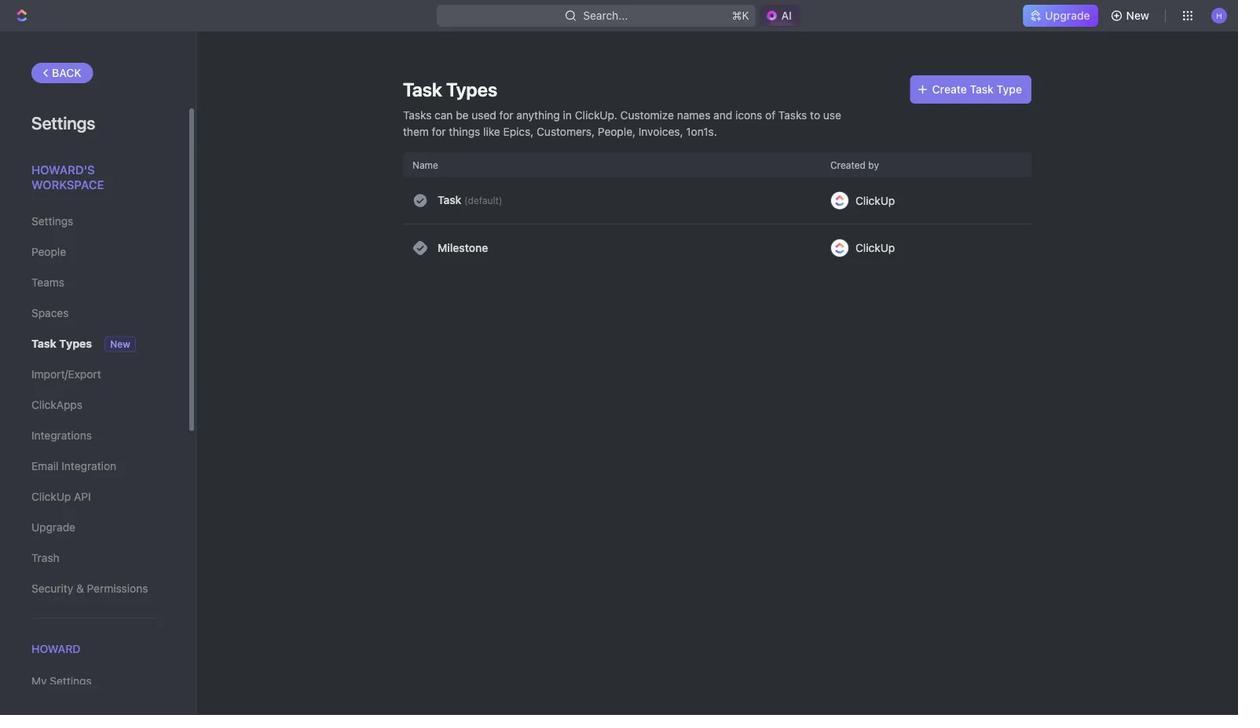 Task type: locate. For each thing, give the bounding box(es) containing it.
milestone
[[438, 242, 488, 255]]

settings up 'people' at top left
[[31, 215, 73, 228]]

settings right my
[[50, 675, 92, 688]]

1 horizontal spatial tasks
[[779, 108, 807, 121]]

1 horizontal spatial types
[[446, 79, 497, 101]]

teams
[[31, 276, 64, 289]]

people link
[[31, 239, 156, 266]]

upgrade
[[1045, 9, 1090, 22], [31, 521, 75, 534]]

for up epics,
[[499, 108, 513, 121]]

create
[[932, 83, 967, 96]]

tasks up them
[[403, 108, 432, 121]]

and
[[714, 108, 732, 121]]

task down 'spaces'
[[31, 337, 57, 350]]

1 vertical spatial task types
[[31, 337, 92, 350]]

anything
[[516, 108, 560, 121]]

settings up howard's at the left top
[[31, 112, 95, 133]]

0 vertical spatial new
[[1126, 9, 1149, 22]]

workspace
[[31, 178, 104, 192]]

howard's workspace
[[31, 163, 104, 192]]

task types up can
[[403, 79, 497, 101]]

upgrade link down clickup api link
[[31, 515, 156, 541]]

upgrade link left new button
[[1023, 5, 1098, 27]]

1 horizontal spatial upgrade link
[[1023, 5, 1098, 27]]

task types
[[403, 79, 497, 101], [31, 337, 92, 350]]

types inside settings element
[[59, 337, 92, 350]]

task
[[403, 79, 442, 101], [970, 83, 994, 96], [438, 194, 461, 207], [31, 337, 57, 350]]

upgrade left new button
[[1045, 9, 1090, 22]]

people,
[[598, 125, 636, 138]]

(default)
[[464, 195, 502, 206]]

to
[[810, 108, 820, 121]]

for down can
[[432, 125, 446, 138]]

in
[[563, 108, 572, 121]]

0 horizontal spatial upgrade link
[[31, 515, 156, 541]]

0 vertical spatial upgrade
[[1045, 9, 1090, 22]]

tasks
[[403, 108, 432, 121], [779, 108, 807, 121]]

ai
[[781, 9, 792, 22]]

new
[[1126, 9, 1149, 22], [110, 339, 130, 350]]

0 vertical spatial clickup
[[856, 194, 895, 207]]

names
[[677, 108, 711, 121]]

permissions
[[87, 583, 148, 596]]

them
[[403, 125, 429, 138]]

1 horizontal spatial task types
[[403, 79, 497, 101]]

trash link
[[31, 545, 156, 572]]

0 vertical spatial for
[[499, 108, 513, 121]]

types up the import/export
[[59, 337, 92, 350]]

2 vertical spatial clickup
[[31, 491, 71, 504]]

types
[[446, 79, 497, 101], [59, 337, 92, 350]]

1 vertical spatial clickup
[[856, 242, 895, 255]]

0 horizontal spatial types
[[59, 337, 92, 350]]

integrations
[[31, 429, 92, 442]]

upgrade link
[[1023, 5, 1098, 27], [31, 515, 156, 541]]

types up be
[[446, 79, 497, 101]]

1 vertical spatial for
[[432, 125, 446, 138]]

&
[[76, 583, 84, 596]]

task left type at the top
[[970, 83, 994, 96]]

settings
[[31, 112, 95, 133], [31, 215, 73, 228], [50, 675, 92, 688]]

1 horizontal spatial upgrade
[[1045, 9, 1090, 22]]

1 vertical spatial upgrade link
[[31, 515, 156, 541]]

task types inside settings element
[[31, 337, 92, 350]]

tasks left to
[[779, 108, 807, 121]]

invoices,
[[639, 125, 683, 138]]

security & permissions
[[31, 583, 148, 596]]

0 horizontal spatial upgrade
[[31, 521, 75, 534]]

task inside button
[[970, 83, 994, 96]]

⌘k
[[732, 9, 749, 22]]

upgrade down clickup api
[[31, 521, 75, 534]]

name
[[412, 159, 438, 170]]

create task type button
[[910, 75, 1032, 104]]

by
[[868, 159, 879, 170]]

api
[[74, 491, 91, 504]]

my settings link
[[31, 669, 156, 695]]

create task type
[[932, 83, 1022, 96]]

task types up the import/export
[[31, 337, 92, 350]]

clickapps link
[[31, 392, 156, 419]]

1 vertical spatial types
[[59, 337, 92, 350]]

icons
[[735, 108, 762, 121]]

2 vertical spatial settings
[[50, 675, 92, 688]]

1 horizontal spatial new
[[1126, 9, 1149, 22]]

email integration
[[31, 460, 116, 473]]

search...
[[583, 9, 628, 22]]

new inside settings element
[[110, 339, 130, 350]]

1 tasks from the left
[[403, 108, 432, 121]]

new button
[[1104, 3, 1159, 28]]

integration
[[62, 460, 116, 473]]

teams link
[[31, 269, 156, 296]]

0 vertical spatial task types
[[403, 79, 497, 101]]

0 horizontal spatial new
[[110, 339, 130, 350]]

2 tasks from the left
[[779, 108, 807, 121]]

upgrade inside settings element
[[31, 521, 75, 534]]

1on1s.
[[686, 125, 717, 138]]

settings link
[[31, 208, 156, 235]]

back link
[[31, 63, 93, 83]]

clickup
[[856, 194, 895, 207], [856, 242, 895, 255], [31, 491, 71, 504]]

0 horizontal spatial tasks
[[403, 108, 432, 121]]

created by
[[830, 159, 879, 170]]

people
[[31, 246, 66, 258]]

0 horizontal spatial task types
[[31, 337, 92, 350]]

of
[[765, 108, 776, 121]]

clickup inside settings element
[[31, 491, 71, 504]]

use
[[823, 108, 841, 121]]

1 vertical spatial upgrade
[[31, 521, 75, 534]]

1 vertical spatial new
[[110, 339, 130, 350]]

for
[[499, 108, 513, 121], [432, 125, 446, 138]]

0 vertical spatial upgrade link
[[1023, 5, 1098, 27]]



Task type: vqa. For each thing, say whether or not it's contained in the screenshot.
Sidebar navigation
no



Task type: describe. For each thing, give the bounding box(es) containing it.
task inside settings element
[[31, 337, 57, 350]]

trash
[[31, 552, 59, 565]]

new inside button
[[1126, 9, 1149, 22]]

spaces link
[[31, 300, 156, 327]]

1 vertical spatial settings
[[31, 215, 73, 228]]

customize
[[620, 108, 674, 121]]

h button
[[1207, 3, 1232, 28]]

clickup for task
[[856, 194, 895, 207]]

email
[[31, 460, 59, 473]]

my settings
[[31, 675, 92, 688]]

howard's
[[31, 163, 95, 176]]

clickapps
[[31, 399, 82, 412]]

security & permissions link
[[31, 576, 156, 603]]

things
[[449, 125, 480, 138]]

upgrade link inside settings element
[[31, 515, 156, 541]]

clickup api link
[[31, 484, 156, 511]]

task left (default)
[[438, 194, 461, 207]]

like
[[483, 125, 500, 138]]

clickup for milestone
[[856, 242, 895, 255]]

howard
[[31, 643, 81, 656]]

integrations link
[[31, 423, 156, 449]]

1 horizontal spatial for
[[499, 108, 513, 121]]

task (default)
[[438, 194, 502, 207]]

h
[[1216, 11, 1222, 20]]

back
[[52, 66, 81, 79]]

clickup.
[[575, 108, 617, 121]]

spaces
[[31, 307, 69, 320]]

created
[[830, 159, 866, 170]]

can
[[435, 108, 453, 121]]

0 vertical spatial types
[[446, 79, 497, 101]]

0 horizontal spatial for
[[432, 125, 446, 138]]

my
[[31, 675, 47, 688]]

import/export link
[[31, 361, 156, 388]]

0 vertical spatial settings
[[31, 112, 95, 133]]

ai button
[[759, 5, 801, 27]]

settings element
[[0, 31, 196, 716]]

clickup api
[[31, 491, 91, 504]]

customers,
[[537, 125, 595, 138]]

import/export
[[31, 368, 101, 381]]

security
[[31, 583, 73, 596]]

epics,
[[503, 125, 534, 138]]

type
[[997, 83, 1022, 96]]

email integration link
[[31, 453, 156, 480]]

be
[[456, 108, 469, 121]]

used
[[472, 108, 496, 121]]

task up can
[[403, 79, 442, 101]]

tasks can be used for anything in clickup. customize names and icons of tasks to use them for things like epics, customers, people, invoices, 1on1s.
[[403, 108, 841, 138]]



